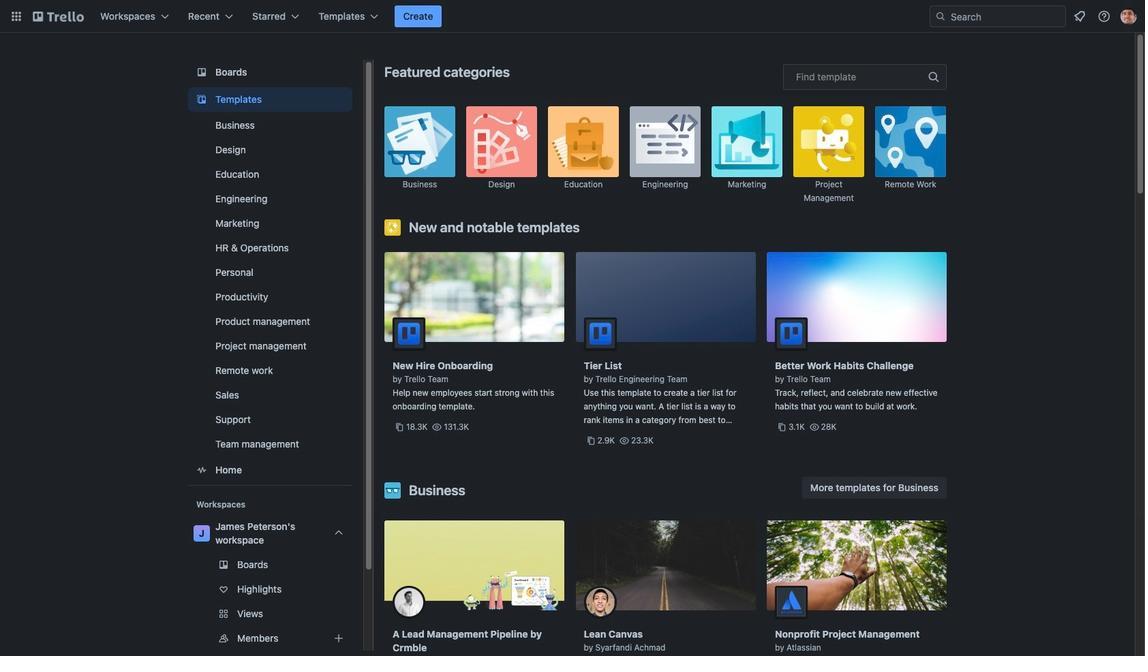 Task type: describe. For each thing, give the bounding box(es) containing it.
2 forward image from the top
[[350, 630, 366, 647]]

home image
[[194, 462, 210, 478]]

design icon image
[[466, 106, 537, 177]]

james peterson (jamespeterson93) image
[[1120, 8, 1137, 25]]

0 notifications image
[[1071, 8, 1088, 25]]

search image
[[935, 11, 946, 22]]

board image
[[194, 64, 210, 80]]

primary element
[[0, 0, 1145, 33]]

education icon image
[[548, 106, 619, 177]]

trello team image
[[393, 318, 425, 350]]

open information menu image
[[1097, 10, 1111, 23]]

marketing icon image
[[712, 106, 782, 177]]

remote work icon image
[[875, 106, 946, 177]]

1 forward image from the top
[[350, 606, 366, 622]]

atlassian image
[[775, 586, 808, 619]]



Task type: locate. For each thing, give the bounding box(es) containing it.
1 business icon image from the top
[[384, 106, 455, 177]]

forward image left toni, founder @ crmble icon
[[350, 606, 366, 622]]

None field
[[783, 64, 947, 90]]

forward image right add icon
[[350, 630, 366, 647]]

toni, founder @ crmble image
[[393, 586, 425, 619]]

add image
[[331, 630, 347, 647]]

engineering icon image
[[630, 106, 701, 177]]

template board image
[[194, 91, 210, 108]]

Search field
[[930, 5, 1066, 27]]

forward image
[[350, 606, 366, 622], [350, 630, 366, 647]]

1 vertical spatial forward image
[[350, 630, 366, 647]]

trello team image
[[775, 318, 808, 350]]

project management icon image
[[793, 106, 864, 177]]

0 vertical spatial forward image
[[350, 606, 366, 622]]

back to home image
[[33, 5, 84, 27]]

1 vertical spatial business icon image
[[384, 483, 401, 499]]

switch to… image
[[10, 10, 23, 23]]

trello engineering team image
[[584, 318, 616, 350]]

2 business icon image from the top
[[384, 483, 401, 499]]

0 vertical spatial business icon image
[[384, 106, 455, 177]]

syarfandi achmad image
[[584, 586, 616, 619]]

business icon image
[[384, 106, 455, 177], [384, 483, 401, 499]]



Task type: vqa. For each thing, say whether or not it's contained in the screenshot.
'an' at left
no



